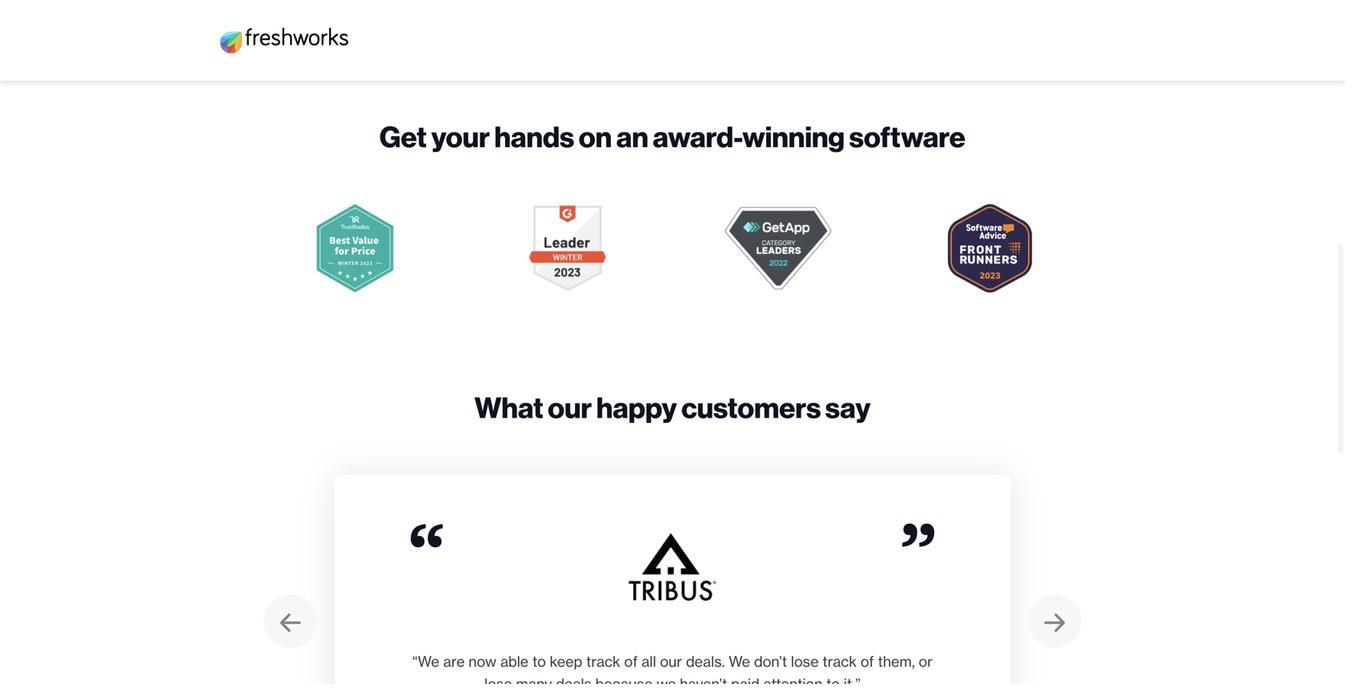 Task type: locate. For each thing, give the bounding box(es) containing it.
0 horizontal spatial of
[[624, 653, 638, 671]]

we
[[657, 675, 676, 685]]

track up it."
[[823, 653, 857, 671]]

are
[[443, 653, 465, 671]]

to up many
[[532, 653, 546, 671]]

don't
[[754, 653, 787, 671]]

1 track from the left
[[586, 653, 621, 671]]

2 of from the left
[[861, 653, 874, 671]]

0 horizontal spatial our
[[548, 390, 592, 426]]

of up it."
[[861, 653, 874, 671]]

1 horizontal spatial to
[[827, 675, 840, 685]]

1 vertical spatial our
[[660, 653, 682, 671]]

of left 'all'
[[624, 653, 638, 671]]

1 vertical spatial lose
[[484, 675, 512, 685]]

our right what
[[548, 390, 592, 426]]

0 horizontal spatial track
[[586, 653, 621, 671]]

1 horizontal spatial of
[[861, 653, 874, 671]]

get your hands on an award-winning software
[[380, 119, 966, 155]]

track
[[586, 653, 621, 671], [823, 653, 857, 671]]

1 vertical spatial to
[[827, 675, 840, 685]]

now
[[469, 653, 497, 671]]

on
[[579, 119, 612, 155]]

software
[[849, 119, 966, 155]]

0 horizontal spatial lose
[[484, 675, 512, 685]]

2 track from the left
[[823, 653, 857, 671]]

lose
[[791, 653, 819, 671], [484, 675, 512, 685]]

lose up attention
[[791, 653, 819, 671]]

our
[[548, 390, 592, 426], [660, 653, 682, 671]]

0 vertical spatial lose
[[791, 653, 819, 671]]

your
[[431, 119, 490, 155]]

0 vertical spatial to
[[532, 653, 546, 671]]

we
[[729, 653, 750, 671]]

haven't
[[680, 675, 727, 685]]

to
[[532, 653, 546, 671], [827, 675, 840, 685]]

0 vertical spatial our
[[548, 390, 592, 426]]

it."
[[844, 675, 861, 685]]

lose down 'now'
[[484, 675, 512, 685]]

customers
[[682, 390, 821, 426]]

our up we
[[660, 653, 682, 671]]

of
[[624, 653, 638, 671], [861, 653, 874, 671]]

attention
[[764, 675, 823, 685]]

1 horizontal spatial our
[[660, 653, 682, 671]]

track up because
[[586, 653, 621, 671]]

1 of from the left
[[624, 653, 638, 671]]

to left it."
[[827, 675, 840, 685]]

go to next slide image
[[1028, 595, 1082, 648]]

"we are now able to keep track of all our deals. we don't lose track of them, or lose many deals because we haven't paid attention to it."
[[412, 653, 933, 685]]

1 horizontal spatial track
[[823, 653, 857, 671]]



Task type: vqa. For each thing, say whether or not it's contained in the screenshot.
can in the " you can choose to enable only certain cookie categories. By clicking "Accept all" you agree to the storing of all cookies on your device. In case you don't choose one of these options and use our website we will treat it as if you have accepted all cookies.
no



Task type: describe. For each thing, give the bounding box(es) containing it.
say
[[826, 390, 871, 426]]

go to previous slide image
[[263, 595, 318, 648]]

or
[[919, 653, 933, 671]]

keep
[[550, 653, 582, 671]]

deals.
[[686, 653, 725, 671]]

freshworks image
[[220, 28, 348, 53]]

0 horizontal spatial to
[[532, 653, 546, 671]]

what our happy customers say
[[475, 390, 871, 426]]

1 horizontal spatial lose
[[791, 653, 819, 671]]

what
[[475, 390, 544, 426]]

"we
[[412, 653, 439, 671]]

get
[[380, 119, 427, 155]]

paid
[[731, 675, 760, 685]]

winning
[[743, 119, 845, 155]]

because
[[596, 675, 653, 685]]

our inside the "we are now able to keep track of all our deals. we don't lose track of them, or lose many deals because we haven't paid attention to it."
[[660, 653, 682, 671]]

able
[[500, 653, 529, 671]]

deals
[[556, 675, 592, 685]]

happy
[[596, 390, 677, 426]]

many
[[516, 675, 552, 685]]

hands
[[494, 119, 574, 155]]

an
[[616, 119, 649, 155]]

all
[[642, 653, 656, 671]]

them,
[[878, 653, 915, 671]]

award-
[[653, 119, 743, 155]]



